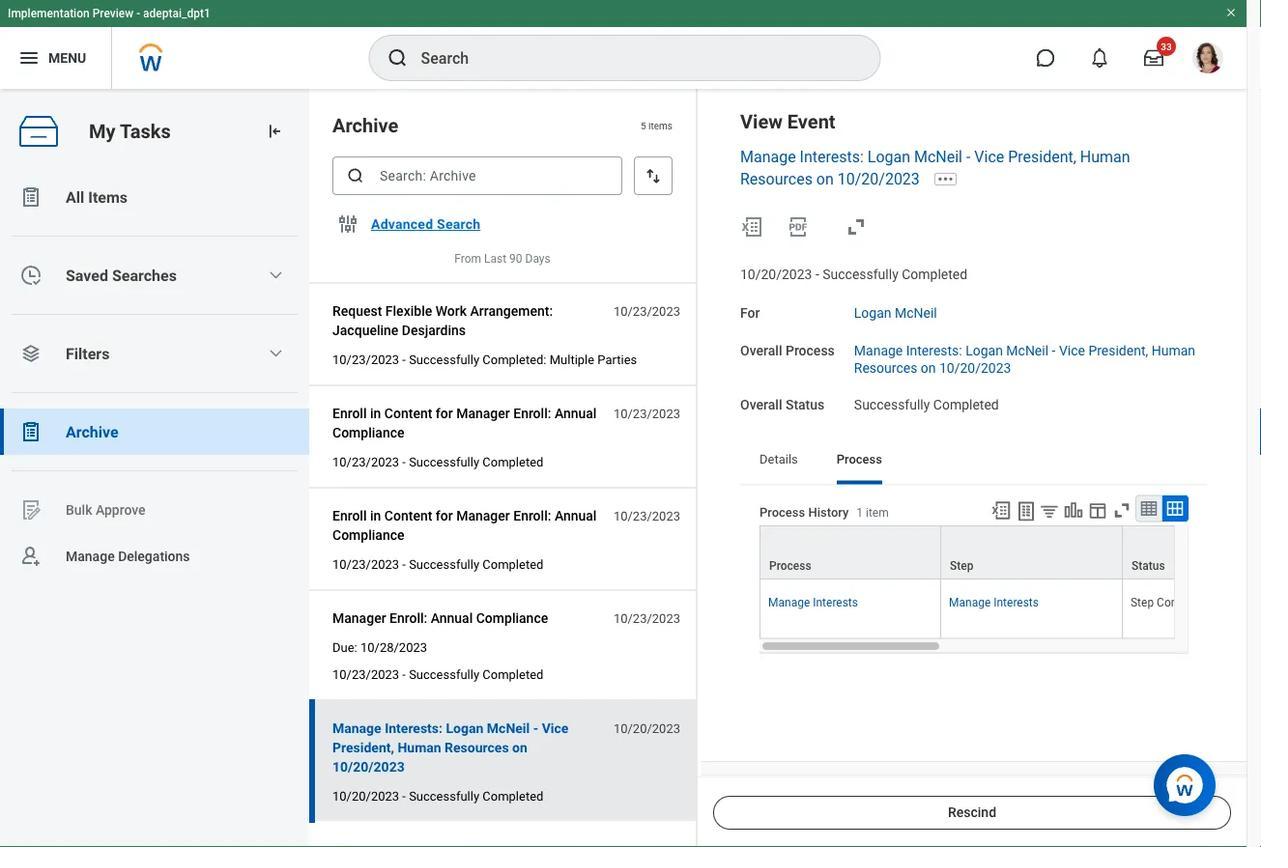 Task type: locate. For each thing, give the bounding box(es) containing it.
1 horizontal spatial 10/20/2023 - successfully completed
[[741, 267, 968, 283]]

human for view event
[[1081, 148, 1131, 166]]

2 horizontal spatial on
[[921, 361, 937, 377]]

manage down view
[[741, 148, 796, 166]]

interests down step column header
[[994, 596, 1039, 610]]

1 vertical spatial on
[[921, 361, 937, 377]]

1 vertical spatial manage interests: logan mcneil - vice president, human resources on 10/20/2023
[[855, 343, 1196, 377]]

0 vertical spatial manager
[[457, 406, 510, 422]]

desjardins
[[402, 323, 466, 339]]

1 vertical spatial interests:
[[907, 343, 963, 359]]

0 horizontal spatial step
[[950, 560, 974, 573]]

status up step completed
[[1132, 560, 1166, 573]]

search
[[437, 216, 481, 232]]

step button
[[942, 527, 1123, 579]]

enroll in content for manager enroll: annual compliance for 2nd enroll in content for manager enroll: annual compliance button from the bottom of the item list element
[[333, 406, 597, 441]]

0 vertical spatial president,
[[1009, 148, 1077, 166]]

0 horizontal spatial manage interests
[[769, 596, 859, 610]]

0 vertical spatial 10/20/2023 - successfully completed
[[741, 267, 968, 283]]

interests: up overall status element
[[907, 343, 963, 359]]

2 overall from the top
[[741, 397, 783, 413]]

status down 'overall process'
[[786, 397, 825, 413]]

export to excel image
[[741, 215, 764, 239], [991, 500, 1012, 522]]

2 vertical spatial interests:
[[385, 721, 443, 737]]

item
[[866, 507, 889, 520]]

1 vertical spatial enroll in content for manager enroll: annual compliance button
[[333, 505, 603, 547]]

interests: down 10/28/2023
[[385, 721, 443, 737]]

close environment banner image
[[1226, 7, 1238, 18]]

1 vertical spatial 10/23/2023 - successfully completed
[[333, 558, 544, 572]]

successfully inside overall status element
[[855, 397, 931, 413]]

0 horizontal spatial manage interests link
[[769, 592, 859, 610]]

mcneil
[[915, 148, 963, 166], [895, 305, 938, 321], [1007, 343, 1049, 359], [487, 721, 530, 737]]

2 horizontal spatial president,
[[1089, 343, 1149, 359]]

rescind button
[[714, 797, 1232, 831]]

row down export to worksheets icon
[[760, 526, 1262, 581]]

manage interests: logan mcneil - vice president, human resources on 10/20/2023 link
[[741, 148, 1131, 188], [855, 339, 1196, 377]]

manager enroll: annual compliance
[[333, 611, 548, 627]]

interests: down event
[[800, 148, 864, 166]]

0 horizontal spatial resources
[[445, 740, 509, 756]]

step column header
[[942, 526, 1124, 581]]

enroll in content for manager enroll: annual compliance down 10/23/2023 - successfully completed: multiple parties
[[333, 406, 597, 441]]

on
[[817, 170, 834, 188], [921, 361, 937, 377], [513, 740, 528, 756]]

due: 10/28/2023
[[333, 641, 427, 655]]

2 vertical spatial vice
[[542, 721, 569, 737]]

table image
[[1140, 500, 1159, 519]]

request flexible work arrangement: jacqueline desjardins button
[[333, 300, 603, 342]]

transformation import image
[[265, 122, 284, 141]]

2 enroll in content for manager enroll: annual compliance from the top
[[333, 508, 597, 543]]

toolbar
[[982, 496, 1189, 526]]

chevron down image
[[268, 268, 284, 283]]

manage down due:
[[333, 721, 382, 737]]

2 vertical spatial enroll:
[[390, 611, 428, 627]]

enroll:
[[514, 406, 552, 422], [514, 508, 552, 524], [390, 611, 428, 627]]

10/20/2023 - successfully completed down manage interests: logan mcneil - vice president, human resources on 10/20/2023 button
[[333, 790, 544, 804]]

manage interests: logan mcneil - vice president, human resources on 10/20/2023 button
[[333, 718, 603, 779]]

33
[[1162, 41, 1173, 52]]

process down process history 1 item at the bottom right of page
[[770, 560, 812, 573]]

manage down process column header
[[769, 596, 811, 610]]

export to excel image left export to worksheets icon
[[991, 500, 1012, 522]]

completed inside overall status element
[[934, 397, 1000, 413]]

1 vertical spatial annual
[[555, 508, 597, 524]]

sort image
[[644, 166, 663, 186]]

1 horizontal spatial status
[[1132, 560, 1166, 573]]

2 enroll from the top
[[333, 508, 367, 524]]

successfully
[[823, 267, 899, 283], [409, 353, 480, 367], [855, 397, 931, 413], [409, 455, 480, 470], [409, 558, 480, 572], [409, 668, 480, 682], [409, 790, 480, 804]]

1 enroll from the top
[[333, 406, 367, 422]]

enroll: inside manager enroll: annual compliance button
[[390, 611, 428, 627]]

1 vertical spatial archive
[[66, 423, 119, 441]]

jacqueline
[[333, 323, 399, 339]]

rename image
[[19, 499, 43, 522]]

0 vertical spatial in
[[370, 406, 381, 422]]

archive inside item list element
[[333, 114, 399, 137]]

archive up search image
[[333, 114, 399, 137]]

for
[[436, 406, 453, 422], [436, 508, 453, 524]]

10/23/2023 - successfully completed
[[333, 455, 544, 470], [333, 558, 544, 572], [333, 668, 544, 682]]

1 vertical spatial 10/20/2023 - successfully completed
[[333, 790, 544, 804]]

step inside popup button
[[950, 560, 974, 573]]

manage interests link
[[769, 592, 859, 610], [950, 592, 1039, 610]]

manage interests down step column header
[[950, 596, 1039, 610]]

successfully completed
[[855, 397, 1000, 413]]

1 horizontal spatial human
[[1081, 148, 1131, 166]]

search image
[[346, 166, 365, 186]]

manage interests: logan mcneil - vice president, human resources on 10/20/2023 inside button
[[333, 721, 569, 776]]

archive
[[333, 114, 399, 137], [66, 423, 119, 441]]

0 vertical spatial resources
[[741, 170, 813, 188]]

archive right clipboard image at the left of the page
[[66, 423, 119, 441]]

request flexible work arrangement: jacqueline desjardins
[[333, 303, 553, 339]]

president,
[[1009, 148, 1077, 166], [1089, 343, 1149, 359], [333, 740, 394, 756]]

1 vertical spatial president,
[[1089, 343, 1149, 359]]

overall down for
[[741, 343, 783, 359]]

arrangement:
[[470, 303, 553, 319]]

all items
[[66, 188, 128, 206]]

in
[[370, 406, 381, 422], [370, 508, 381, 524]]

0 vertical spatial for
[[436, 406, 453, 422]]

1 enroll in content for manager enroll: annual compliance button from the top
[[333, 402, 603, 445]]

enroll in content for manager enroll: annual compliance for first enroll in content for manager enroll: annual compliance button from the bottom of the item list element
[[333, 508, 597, 543]]

content
[[385, 406, 433, 422], [385, 508, 433, 524]]

1 vertical spatial enroll
[[333, 508, 367, 524]]

logan
[[868, 148, 911, 166], [855, 305, 892, 321], [966, 343, 1004, 359], [446, 721, 484, 737]]

searches
[[112, 266, 177, 285]]

perspective image
[[19, 342, 43, 365]]

president, for event
[[1009, 148, 1077, 166]]

delegations
[[118, 549, 190, 565]]

0 vertical spatial manage interests: logan mcneil - vice president, human resources on 10/20/2023
[[741, 148, 1131, 188]]

1 vertical spatial vice
[[1060, 343, 1086, 359]]

1 vertical spatial human
[[1152, 343, 1196, 359]]

annual for 2nd enroll in content for manager enroll: annual compliance button from the bottom of the item list element
[[555, 406, 597, 422]]

0 horizontal spatial archive
[[66, 423, 119, 441]]

event
[[788, 110, 836, 133]]

0 vertical spatial enroll
[[333, 406, 367, 422]]

2 horizontal spatial vice
[[1060, 343, 1086, 359]]

overall up "details"
[[741, 397, 783, 413]]

1 horizontal spatial manage interests
[[950, 596, 1039, 610]]

overall for overall status
[[741, 397, 783, 413]]

process
[[786, 343, 835, 359], [837, 453, 883, 467], [760, 506, 806, 520], [770, 560, 812, 573]]

archive button
[[0, 409, 309, 455]]

from last 90 days
[[455, 252, 551, 266]]

history
[[809, 506, 849, 520]]

compliance for 2nd enroll in content for manager enroll: annual compliance button from the bottom of the item list element
[[333, 425, 405, 441]]

0 vertical spatial enroll:
[[514, 406, 552, 422]]

export to excel image left view printable version (pdf) image
[[741, 215, 764, 239]]

compliance
[[333, 425, 405, 441], [333, 528, 405, 543], [476, 611, 548, 627]]

10/23/2023 - successfully completed for first enroll in content for manager enroll: annual compliance button from the bottom of the item list element
[[333, 558, 544, 572]]

1 horizontal spatial export to excel image
[[991, 500, 1012, 522]]

my tasks
[[89, 120, 171, 143]]

0 horizontal spatial president,
[[333, 740, 394, 756]]

0 vertical spatial manage interests: logan mcneil - vice president, human resources on 10/20/2023 link
[[741, 148, 1131, 188]]

on for process
[[921, 361, 937, 377]]

interests: for process
[[907, 343, 963, 359]]

1 in from the top
[[370, 406, 381, 422]]

1 vertical spatial resources
[[855, 361, 918, 377]]

10/20/2023
[[838, 170, 920, 188], [741, 267, 813, 283], [940, 361, 1012, 377], [614, 722, 681, 736], [333, 760, 405, 776], [333, 790, 399, 804]]

resources
[[741, 170, 813, 188], [855, 361, 918, 377], [445, 740, 509, 756]]

0 vertical spatial annual
[[555, 406, 597, 422]]

2 for from the top
[[436, 508, 453, 524]]

1 horizontal spatial on
[[817, 170, 834, 188]]

1 vertical spatial export to excel image
[[991, 500, 1012, 522]]

manage interests down process column header
[[769, 596, 859, 610]]

enroll in content for manager enroll: annual compliance
[[333, 406, 597, 441], [333, 508, 597, 543]]

2 vertical spatial president,
[[333, 740, 394, 756]]

1 horizontal spatial step
[[1131, 596, 1155, 610]]

2 in from the top
[[370, 508, 381, 524]]

menu
[[48, 50, 86, 66]]

1 vertical spatial manage interests: logan mcneil - vice president, human resources on 10/20/2023 link
[[855, 339, 1196, 377]]

2 content from the top
[[385, 508, 433, 524]]

2 horizontal spatial human
[[1152, 343, 1196, 359]]

-
[[136, 7, 140, 20], [967, 148, 971, 166], [816, 267, 820, 283], [1053, 343, 1056, 359], [403, 353, 406, 367], [403, 455, 406, 470], [403, 558, 406, 572], [403, 668, 406, 682], [533, 721, 539, 737], [403, 790, 406, 804]]

completed:
[[483, 353, 547, 367]]

manage interests link down step column header
[[950, 592, 1039, 610]]

annual for first enroll in content for manager enroll: annual compliance button from the bottom of the item list element
[[555, 508, 597, 524]]

manage interests
[[769, 596, 859, 610], [950, 596, 1039, 610]]

0 horizontal spatial interests
[[813, 596, 859, 610]]

request
[[333, 303, 382, 319]]

menu button
[[0, 27, 111, 89]]

enroll in content for manager enroll: annual compliance up manager enroll: annual compliance button
[[333, 508, 597, 543]]

clipboard image
[[19, 186, 43, 209]]

fullscreen image
[[1112, 500, 1133, 522]]

2 row from the top
[[760, 580, 1262, 639]]

0 horizontal spatial vice
[[542, 721, 569, 737]]

10/20/2023 inside button
[[333, 760, 405, 776]]

enroll in content for manager enroll: annual compliance button down 10/23/2023 - successfully completed: multiple parties
[[333, 402, 603, 445]]

0 vertical spatial human
[[1081, 148, 1131, 166]]

adeptai_dpt1
[[143, 7, 211, 20]]

0 vertical spatial enroll in content for manager enroll: annual compliance button
[[333, 402, 603, 445]]

0 vertical spatial archive
[[333, 114, 399, 137]]

view event
[[741, 110, 836, 133]]

manager enroll: annual compliance button
[[333, 607, 556, 631]]

0 vertical spatial step
[[950, 560, 974, 573]]

overall status element
[[855, 386, 1000, 414]]

process column header
[[760, 526, 942, 581]]

0 vertical spatial compliance
[[333, 425, 405, 441]]

1 horizontal spatial manage interests link
[[950, 592, 1039, 610]]

2 vertical spatial compliance
[[476, 611, 548, 627]]

2 manage interests from the left
[[950, 596, 1039, 610]]

1 horizontal spatial archive
[[333, 114, 399, 137]]

1 horizontal spatial president,
[[1009, 148, 1077, 166]]

manage down bulk
[[66, 549, 115, 565]]

1 vertical spatial enroll:
[[514, 508, 552, 524]]

vice
[[975, 148, 1005, 166], [1060, 343, 1086, 359], [542, 721, 569, 737]]

resources for event
[[741, 170, 813, 188]]

0 vertical spatial content
[[385, 406, 433, 422]]

1 vertical spatial status
[[1132, 560, 1166, 573]]

for
[[741, 305, 760, 321]]

bulk
[[66, 502, 92, 518]]

10/20/2023 - successfully completed inside item list element
[[333, 790, 544, 804]]

2 vertical spatial manager
[[333, 611, 386, 627]]

manage interests: logan mcneil - vice president, human resources on 10/20/2023 for overall process
[[855, 343, 1196, 377]]

enroll in content for manager enroll: annual compliance button up manager enroll: annual compliance button
[[333, 505, 603, 547]]

10/23/2023
[[614, 304, 681, 319], [333, 353, 399, 367], [614, 407, 681, 421], [333, 455, 399, 470], [614, 509, 681, 524], [333, 558, 399, 572], [614, 612, 681, 626], [333, 668, 399, 682]]

- inside button
[[533, 721, 539, 737]]

tab list
[[741, 439, 1209, 485]]

10/20/2023 - successfully completed down fullscreen image in the right of the page
[[741, 267, 968, 283]]

enroll
[[333, 406, 367, 422], [333, 508, 367, 524]]

1 vertical spatial overall
[[741, 397, 783, 413]]

manager
[[457, 406, 510, 422], [457, 508, 510, 524], [333, 611, 386, 627]]

annual
[[555, 406, 597, 422], [555, 508, 597, 524], [431, 611, 473, 627]]

enroll: for 2nd enroll in content for manager enroll: annual compliance button from the bottom of the item list element
[[514, 406, 552, 422]]

1 vertical spatial in
[[370, 508, 381, 524]]

1 horizontal spatial interests:
[[800, 148, 864, 166]]

list
[[0, 174, 309, 580]]

1 10/23/2023 - successfully completed from the top
[[333, 455, 544, 470]]

1 vertical spatial enroll in content for manager enroll: annual compliance
[[333, 508, 597, 543]]

2 vertical spatial on
[[513, 740, 528, 756]]

0 horizontal spatial interests:
[[385, 721, 443, 737]]

enroll: for first enroll in content for manager enroll: annual compliance button from the bottom of the item list element
[[514, 508, 552, 524]]

export to excel image for view event
[[741, 215, 764, 239]]

0 vertical spatial on
[[817, 170, 834, 188]]

0 vertical spatial vice
[[975, 148, 1005, 166]]

saved
[[66, 266, 108, 285]]

manage delegations link
[[0, 534, 309, 580]]

step for step
[[950, 560, 974, 573]]

in for 2nd enroll in content for manager enroll: annual compliance button from the bottom of the item list element
[[370, 406, 381, 422]]

1 vertical spatial step
[[1131, 596, 1155, 610]]

interests:
[[800, 148, 864, 166], [907, 343, 963, 359], [385, 721, 443, 737]]

manage interests: logan mcneil - vice president, human resources on 10/20/2023 link for event
[[741, 148, 1131, 188]]

1 for from the top
[[436, 406, 453, 422]]

1 manage interests from the left
[[769, 596, 859, 610]]

all items button
[[0, 174, 309, 220]]

details
[[760, 453, 798, 467]]

0 vertical spatial status
[[786, 397, 825, 413]]

row
[[760, 526, 1262, 581], [760, 580, 1262, 639]]

0 horizontal spatial on
[[513, 740, 528, 756]]

notifications large image
[[1091, 48, 1110, 68]]

2 vertical spatial 10/23/2023 - successfully completed
[[333, 668, 544, 682]]

10/20/2023 - successfully completed
[[741, 267, 968, 283], [333, 790, 544, 804]]

archive inside button
[[66, 423, 119, 441]]

tab list containing details
[[741, 439, 1209, 485]]

1 horizontal spatial interests
[[994, 596, 1039, 610]]

manage inside my tasks element
[[66, 549, 115, 565]]

2 horizontal spatial resources
[[855, 361, 918, 377]]

item list element
[[309, 89, 698, 848]]

Search Workday  search field
[[421, 37, 841, 79]]

2 vertical spatial annual
[[431, 611, 473, 627]]

interests down process column header
[[813, 596, 859, 610]]

president, inside button
[[333, 740, 394, 756]]

manage down logan mcneil
[[855, 343, 903, 359]]

0 horizontal spatial human
[[398, 740, 442, 756]]

2 manage interests link from the left
[[950, 592, 1039, 610]]

1 vertical spatial for
[[436, 508, 453, 524]]

manage
[[741, 148, 796, 166], [855, 343, 903, 359], [66, 549, 115, 565], [769, 596, 811, 610], [950, 596, 991, 610], [333, 721, 382, 737]]

0 horizontal spatial export to excel image
[[741, 215, 764, 239]]

1 row from the top
[[760, 526, 1262, 581]]

overall for overall process
[[741, 343, 783, 359]]

1 vertical spatial content
[[385, 508, 433, 524]]

justify image
[[17, 46, 41, 70]]

manage interests: logan mcneil - vice president, human resources on 10/20/2023
[[741, 148, 1131, 188], [855, 343, 1196, 377], [333, 721, 569, 776]]

0 vertical spatial export to excel image
[[741, 215, 764, 239]]

1 vertical spatial compliance
[[333, 528, 405, 543]]

items
[[88, 188, 128, 206]]

annual inside manager enroll: annual compliance button
[[431, 611, 473, 627]]

2 10/23/2023 - successfully completed from the top
[[333, 558, 544, 572]]

2 vertical spatial resources
[[445, 740, 509, 756]]

1 enroll in content for manager enroll: annual compliance from the top
[[333, 406, 597, 441]]

0 horizontal spatial 10/20/2023 - successfully completed
[[333, 790, 544, 804]]

0 vertical spatial overall
[[741, 343, 783, 359]]

10/23/2023 - successfully completed: multiple parties
[[333, 353, 637, 367]]

0 vertical spatial 10/23/2023 - successfully completed
[[333, 455, 544, 470]]

2 vertical spatial human
[[398, 740, 442, 756]]

0 vertical spatial interests:
[[800, 148, 864, 166]]

row down step popup button
[[760, 580, 1262, 639]]

manage interests link down process column header
[[769, 592, 859, 610]]

1 horizontal spatial vice
[[975, 148, 1005, 166]]

2 vertical spatial manage interests: logan mcneil - vice president, human resources on 10/20/2023
[[333, 721, 569, 776]]

2 horizontal spatial interests:
[[907, 343, 963, 359]]

human
[[1081, 148, 1131, 166], [1152, 343, 1196, 359], [398, 740, 442, 756]]

1 horizontal spatial resources
[[741, 170, 813, 188]]

0 vertical spatial enroll in content for manager enroll: annual compliance
[[333, 406, 597, 441]]

1 overall from the top
[[741, 343, 783, 359]]

resources for process
[[855, 361, 918, 377]]

enroll in content for manager enroll: annual compliance button
[[333, 402, 603, 445], [333, 505, 603, 547]]



Task type: vqa. For each thing, say whether or not it's contained in the screenshot.
the Benefit Group
no



Task type: describe. For each thing, give the bounding box(es) containing it.
rescind
[[949, 805, 997, 821]]

for for 2nd enroll in content for manager enroll: annual compliance button from the bottom of the item list element
[[436, 406, 453, 422]]

work
[[436, 303, 467, 319]]

row containing manage interests
[[760, 580, 1262, 639]]

vice inside manage interests: logan mcneil - vice president, human resources on 10/20/2023 button
[[542, 721, 569, 737]]

fullscreen image
[[845, 215, 868, 239]]

from
[[455, 252, 482, 266]]

due:
[[333, 641, 358, 655]]

items
[[649, 120, 673, 131]]

filters button
[[0, 331, 309, 377]]

2 enroll in content for manager enroll: annual compliance button from the top
[[333, 505, 603, 547]]

export to excel image for process history
[[991, 500, 1012, 522]]

- inside menu 'banner'
[[136, 7, 140, 20]]

configure image
[[336, 213, 360, 236]]

user plus image
[[19, 545, 43, 569]]

process up 1
[[837, 453, 883, 467]]

manage interests: logan mcneil - vice president, human resources on 10/20/2023 for view event
[[741, 148, 1131, 188]]

1 vertical spatial manager
[[457, 508, 510, 524]]

parties
[[598, 353, 637, 367]]

process up overall status
[[786, 343, 835, 359]]

status button
[[1124, 527, 1262, 579]]

vice for overall process
[[1060, 343, 1086, 359]]

logan inside button
[[446, 721, 484, 737]]

view
[[741, 110, 783, 133]]

advanced
[[371, 216, 433, 232]]

multiple
[[550, 353, 595, 367]]

view printable version (pdf) image
[[787, 215, 810, 239]]

step completed
[[1131, 596, 1214, 610]]

process history 1 item
[[760, 506, 889, 520]]

process inside popup button
[[770, 560, 812, 573]]

logan mcneil
[[855, 305, 938, 321]]

compliance for first enroll in content for manager enroll: annual compliance button from the bottom of the item list element
[[333, 528, 405, 543]]

chevron down image
[[268, 346, 284, 362]]

1 manage interests link from the left
[[769, 592, 859, 610]]

flexible
[[386, 303, 432, 319]]

export to worksheets image
[[1015, 500, 1038, 524]]

enroll for 2nd enroll in content for manager enroll: annual compliance button from the bottom of the item list element
[[333, 406, 367, 422]]

my tasks element
[[0, 89, 309, 848]]

saved searches
[[66, 266, 177, 285]]

saved searches button
[[0, 252, 309, 299]]

enroll for first enroll in content for manager enroll: annual compliance button from the bottom of the item list element
[[333, 508, 367, 524]]

logan mcneil link
[[855, 301, 938, 321]]

5 items
[[641, 120, 673, 131]]

status inside status popup button
[[1132, 560, 1166, 573]]

2 interests from the left
[[994, 596, 1039, 610]]

president, for process
[[1089, 343, 1149, 359]]

1 interests from the left
[[813, 596, 859, 610]]

implementation preview -   adeptai_dpt1
[[8, 7, 211, 20]]

all
[[66, 188, 84, 206]]

advanced search
[[371, 216, 481, 232]]

on for event
[[817, 170, 834, 188]]

expand/collapse chart image
[[1064, 500, 1085, 522]]

3 10/23/2023 - successfully completed from the top
[[333, 668, 544, 682]]

10/28/2023
[[361, 641, 427, 655]]

days
[[526, 252, 551, 266]]

approve
[[96, 502, 146, 518]]

10/23/2023 - successfully completed for 2nd enroll in content for manager enroll: annual compliance button from the bottom of the item list element
[[333, 455, 544, 470]]

filters
[[66, 345, 110, 363]]

bulk approve
[[66, 502, 146, 518]]

select to filter grid data image
[[1039, 501, 1061, 522]]

row containing process
[[760, 526, 1262, 581]]

1
[[857, 507, 864, 520]]

inbox large image
[[1145, 48, 1164, 68]]

expand table image
[[1166, 500, 1185, 519]]

clock check image
[[19, 264, 43, 287]]

33 button
[[1133, 37, 1177, 79]]

on inside manage interests: logan mcneil - vice president, human resources on 10/20/2023 button
[[513, 740, 528, 756]]

manager inside manager enroll: annual compliance button
[[333, 611, 386, 627]]

manage interests: logan mcneil - vice president, human resources on 10/20/2023 link for process
[[855, 339, 1196, 377]]

human for overall process
[[1152, 343, 1196, 359]]

my
[[89, 120, 116, 143]]

manage inside button
[[333, 721, 382, 737]]

menu banner
[[0, 0, 1247, 89]]

interests: inside button
[[385, 721, 443, 737]]

profile logan mcneil image
[[1193, 43, 1224, 77]]

list containing all items
[[0, 174, 309, 580]]

human inside button
[[398, 740, 442, 756]]

process button
[[761, 527, 941, 579]]

bulk approve link
[[0, 487, 309, 534]]

search image
[[386, 46, 409, 70]]

for for first enroll in content for manager enroll: annual compliance button from the bottom of the item list element
[[436, 508, 453, 524]]

advanced search button
[[364, 205, 489, 244]]

implementation
[[8, 7, 90, 20]]

compliance inside manager enroll: annual compliance button
[[476, 611, 548, 627]]

5
[[641, 120, 646, 131]]

process left history
[[760, 506, 806, 520]]

1 content from the top
[[385, 406, 433, 422]]

manage delegations
[[66, 549, 190, 565]]

resources inside manage interests: logan mcneil - vice president, human resources on 10/20/2023 button
[[445, 740, 509, 756]]

clipboard image
[[19, 421, 43, 444]]

click to view/edit grid preferences image
[[1088, 500, 1109, 522]]

overall process
[[741, 343, 835, 359]]

mcneil inside button
[[487, 721, 530, 737]]

in for first enroll in content for manager enroll: annual compliance button from the bottom of the item list element
[[370, 508, 381, 524]]

0 horizontal spatial status
[[786, 397, 825, 413]]

manage down step popup button
[[950, 596, 991, 610]]

interests: for event
[[800, 148, 864, 166]]

preview
[[93, 7, 134, 20]]

tasks
[[120, 120, 171, 143]]

Search: Archive text field
[[333, 157, 623, 195]]

step for step completed
[[1131, 596, 1155, 610]]

vice for view event
[[975, 148, 1005, 166]]

overall status
[[741, 397, 825, 413]]

last
[[484, 252, 507, 266]]

90
[[510, 252, 523, 266]]



